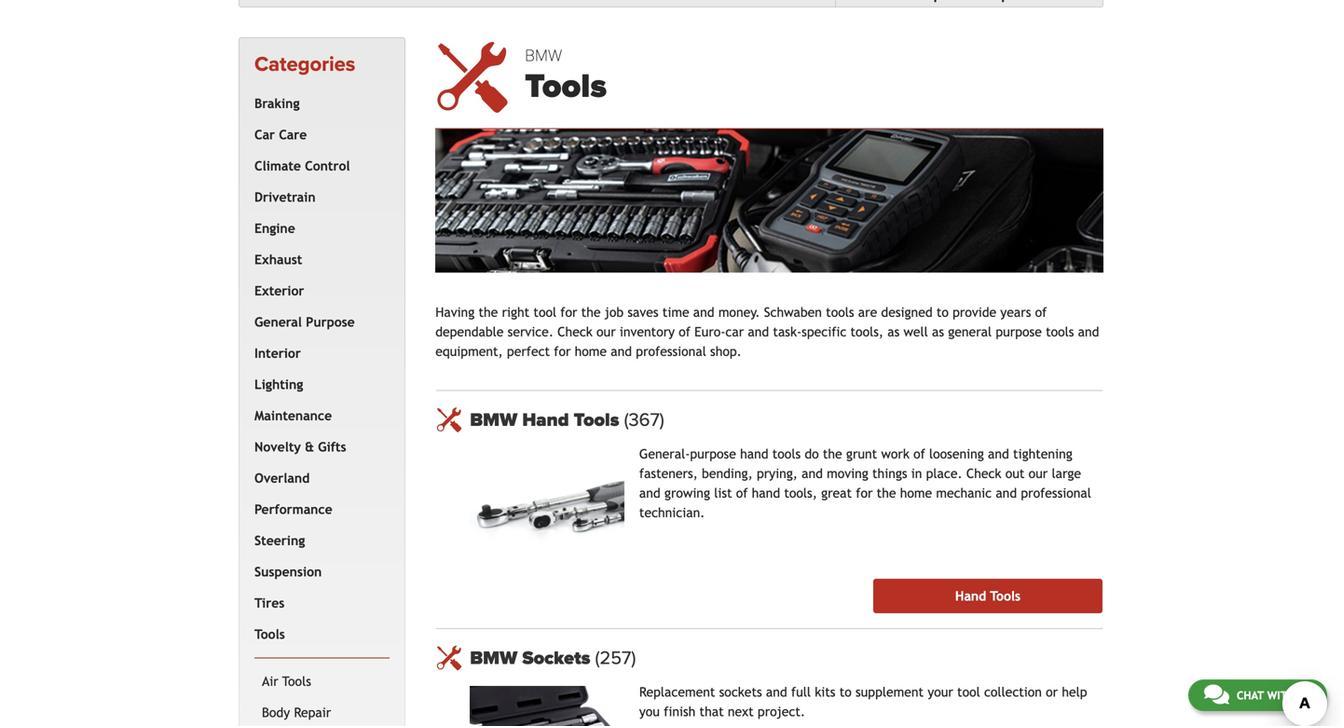 Task type: describe. For each thing, give the bounding box(es) containing it.
bmw for tools
[[525, 46, 562, 66]]

lighting
[[255, 377, 303, 392]]

performance link
[[251, 494, 386, 525]]

professional inside general-purpose hand tools do the grunt work of loosening and tightening fasteners, bending, prying, and moving things in place. check out our large and growing list of hand tools, great for the home mechanic and professional technician.
[[1021, 486, 1092, 501]]

equipment,
[[436, 344, 503, 359]]

lighting link
[[251, 369, 386, 400]]

exhaust link
[[251, 244, 386, 275]]

in
[[912, 466, 923, 481]]

general-
[[640, 447, 690, 462]]

1 vertical spatial hand
[[752, 486, 781, 501]]

air tools
[[262, 674, 311, 689]]

tires
[[255, 596, 285, 611]]

sockets thumbnail image image
[[470, 686, 625, 726]]

prying,
[[757, 466, 798, 481]]

list
[[714, 486, 732, 501]]

bmw                                                                                    sockets link
[[470, 647, 1103, 670]]

purpose inside general-purpose hand tools do the grunt work of loosening and tightening fasteners, bending, prying, and moving things in place. check out our large and growing list of hand tools, great for the home mechanic and professional technician.
[[690, 447, 736, 462]]

general purpose link
[[251, 307, 386, 338]]

general
[[255, 315, 302, 329]]

1 as from the left
[[888, 325, 900, 340]]

out
[[1006, 466, 1025, 481]]

overland
[[255, 471, 310, 486]]

body repair link
[[258, 697, 386, 726]]

of up in
[[914, 447, 926, 462]]

0 vertical spatial hand
[[522, 409, 569, 431]]

loosening
[[930, 447, 984, 462]]

chat
[[1237, 689, 1264, 702]]

for inside general-purpose hand tools do the grunt work of loosening and tightening fasteners, bending, prying, and moving things in place. check out our large and growing list of hand tools, great for the home mechanic and professional technician.
[[856, 486, 873, 501]]

tools, inside general-purpose hand tools do the grunt work of loosening and tightening fasteners, bending, prying, and moving things in place. check out our large and growing list of hand tools, great for the home mechanic and professional technician.
[[784, 486, 818, 501]]

interior
[[255, 346, 301, 361]]

drivetrain
[[255, 190, 316, 204]]

2 as from the left
[[932, 325, 945, 340]]

braking
[[255, 96, 300, 111]]

task-
[[773, 325, 802, 340]]

bmw                                                                                    sockets
[[470, 647, 595, 670]]

tools inside general-purpose hand tools do the grunt work of loosening and tightening fasteners, bending, prying, and moving things in place. check out our large and growing list of hand tools, great for the home mechanic and professional technician.
[[773, 447, 801, 462]]

0 vertical spatial for
[[561, 305, 578, 320]]

check inside general-purpose hand tools do the grunt work of loosening and tightening fasteners, bending, prying, and moving things in place. check out our large and growing list of hand tools, great for the home mechanic and professional technician.
[[967, 466, 1002, 481]]

1 horizontal spatial hand
[[956, 589, 987, 604]]

shop.
[[711, 344, 742, 359]]

the down things
[[877, 486, 896, 501]]

perfect
[[507, 344, 550, 359]]

do
[[805, 447, 819, 462]]

performance
[[255, 502, 333, 517]]

tools subcategories element
[[255, 658, 390, 726]]

exterior
[[255, 283, 304, 298]]

well
[[904, 325, 928, 340]]

the up 'dependable'
[[479, 305, 498, 320]]

professional inside having the right tool for the job saves time and money. schwaben tools are designed to provide years of dependable service. check our inventory of euro-car and task-specific tools, as well as general purpose tools and equipment, perfect for home and professional shop.
[[636, 344, 707, 359]]

maintenance
[[255, 408, 332, 423]]

body repair
[[262, 705, 331, 720]]

car
[[726, 325, 744, 340]]

right
[[502, 305, 530, 320]]

1 horizontal spatial tools
[[826, 305, 855, 320]]

maintenance link
[[251, 400, 386, 432]]

growing
[[665, 486, 710, 501]]

having the right tool for the job saves time and money. schwaben tools are designed to provide years of dependable service. check our inventory of euro-car and task-specific tools, as well as general purpose tools and equipment, perfect for home and professional shop.
[[436, 305, 1100, 359]]

of right list at right bottom
[[736, 486, 748, 501]]

provide
[[953, 305, 997, 320]]

tools, inside having the right tool for the job saves time and money. schwaben tools are designed to provide years of dependable service. check our inventory of euro-car and task-specific tools, as well as general purpose tools and equipment, perfect for home and professional shop.
[[851, 325, 884, 340]]

hand tools thumbnail image image
[[470, 448, 625, 564]]

comments image
[[1205, 683, 1230, 706]]

suspension
[[255, 564, 322, 579]]

us
[[1299, 689, 1312, 702]]

time
[[663, 305, 690, 320]]

car care link
[[251, 119, 386, 150]]

categories
[[255, 52, 356, 77]]

tools for air tools
[[282, 674, 311, 689]]

moving
[[827, 466, 869, 481]]

euro-
[[695, 325, 726, 340]]

sockets
[[522, 647, 591, 670]]

saves
[[628, 305, 659, 320]]

of down the "time" on the top
[[679, 325, 691, 340]]

bmw tools
[[525, 46, 607, 107]]

repair
[[294, 705, 331, 720]]

braking link
[[251, 88, 386, 119]]

years
[[1001, 305, 1032, 320]]

car care
[[255, 127, 307, 142]]

having
[[436, 305, 475, 320]]

care
[[279, 127, 307, 142]]

novelty & gifts link
[[251, 432, 386, 463]]

bending,
[[702, 466, 753, 481]]

bmw                                                                                    hand tools link
[[470, 409, 1103, 431]]

technician.
[[640, 506, 705, 520]]

great
[[822, 486, 852, 501]]

grunt
[[847, 447, 878, 462]]

check inside having the right tool for the job saves time and money. schwaben tools are designed to provide years of dependable service. check our inventory of euro-car and task-specific tools, as well as general purpose tools and equipment, perfect for home and professional shop.
[[558, 325, 593, 340]]

tools banner image image
[[436, 129, 1104, 273]]

tools link
[[251, 619, 386, 650]]

bmw for sockets
[[470, 647, 518, 670]]

engine link
[[251, 213, 386, 244]]

air
[[262, 674, 279, 689]]



Task type: vqa. For each thing, say whether or not it's contained in the screenshot.
Control
yes



Task type: locate. For each thing, give the bounding box(es) containing it.
tools up specific
[[826, 305, 855, 320]]

as left well
[[888, 325, 900, 340]]

interior link
[[251, 338, 386, 369]]

tools
[[826, 305, 855, 320], [1046, 325, 1075, 340], [773, 447, 801, 462]]

0 horizontal spatial tools,
[[784, 486, 818, 501]]

1 vertical spatial professional
[[1021, 486, 1092, 501]]

designed
[[882, 305, 933, 320]]

0 vertical spatial tools,
[[851, 325, 884, 340]]

0 vertical spatial bmw
[[525, 46, 562, 66]]

bmw                                                                                    hand tools
[[470, 409, 624, 431]]

work
[[882, 447, 910, 462]]

place.
[[926, 466, 963, 481]]

0 vertical spatial home
[[575, 344, 607, 359]]

exterior link
[[251, 275, 386, 307]]

hand tools link
[[874, 579, 1103, 614]]

tools for hand tools
[[991, 589, 1021, 604]]

as
[[888, 325, 900, 340], [932, 325, 945, 340]]

climate control link
[[251, 150, 386, 182]]

drivetrain link
[[251, 182, 386, 213]]

0 horizontal spatial our
[[597, 325, 616, 340]]

home inside having the right tool for the job saves time and money. schwaben tools are designed to provide years of dependable service. check our inventory of euro-car and task-specific tools, as well as general purpose tools and equipment, perfect for home and professional shop.
[[575, 344, 607, 359]]

the
[[479, 305, 498, 320], [582, 305, 601, 320], [823, 447, 843, 462], [877, 486, 896, 501]]

1 horizontal spatial purpose
[[996, 325, 1042, 340]]

of right years
[[1036, 305, 1047, 320]]

overland link
[[251, 463, 386, 494]]

and
[[694, 305, 715, 320], [748, 325, 769, 340], [1078, 325, 1100, 340], [611, 344, 632, 359], [988, 447, 1010, 462], [802, 466, 823, 481], [640, 486, 661, 501], [996, 486, 1017, 501]]

our for out
[[1029, 466, 1048, 481]]

category navigation element
[[239, 37, 406, 726]]

0 horizontal spatial tools
[[773, 447, 801, 462]]

1 vertical spatial tools
[[1046, 325, 1075, 340]]

hand down prying,
[[752, 486, 781, 501]]

for down moving
[[856, 486, 873, 501]]

our inside having the right tool for the job saves time and money. schwaben tools are designed to provide years of dependable service. check our inventory of euro-car and task-specific tools, as well as general purpose tools and equipment, perfect for home and professional shop.
[[597, 325, 616, 340]]

fasteners,
[[640, 466, 698, 481]]

large
[[1052, 466, 1082, 481]]

car
[[255, 127, 275, 142]]

1 horizontal spatial home
[[900, 486, 933, 501]]

hand
[[522, 409, 569, 431], [956, 589, 987, 604]]

the right do
[[823, 447, 843, 462]]

purpose down years
[[996, 325, 1042, 340]]

0 horizontal spatial as
[[888, 325, 900, 340]]

check up mechanic
[[967, 466, 1002, 481]]

steering
[[255, 533, 305, 548]]

specific
[[802, 325, 847, 340]]

to
[[937, 305, 949, 320]]

suspension link
[[251, 556, 386, 588]]

novelty & gifts
[[255, 439, 346, 454]]

general-purpose hand tools do the grunt work of loosening and tightening fasteners, bending, prying, and moving things in place. check out our large and growing list of hand tools, great for the home mechanic and professional technician.
[[640, 447, 1092, 520]]

1 horizontal spatial as
[[932, 325, 945, 340]]

1 vertical spatial our
[[1029, 466, 1048, 481]]

home inside general-purpose hand tools do the grunt work of loosening and tightening fasteners, bending, prying, and moving things in place. check out our large and growing list of hand tools, great for the home mechanic and professional technician.
[[900, 486, 933, 501]]

1 vertical spatial home
[[900, 486, 933, 501]]

tools for bmw tools
[[525, 66, 607, 107]]

0 horizontal spatial check
[[558, 325, 593, 340]]

general
[[948, 325, 992, 340]]

0 vertical spatial professional
[[636, 344, 707, 359]]

our for check
[[597, 325, 616, 340]]

tools,
[[851, 325, 884, 340], [784, 486, 818, 501]]

things
[[873, 466, 908, 481]]

home
[[575, 344, 607, 359], [900, 486, 933, 501]]

tools right general
[[1046, 325, 1075, 340]]

novelty
[[255, 439, 301, 454]]

mechanic
[[936, 486, 992, 501]]

0 vertical spatial purpose
[[996, 325, 1042, 340]]

hand tools
[[956, 589, 1021, 604]]

1 horizontal spatial check
[[967, 466, 1002, 481]]

engine
[[255, 221, 295, 236]]

home down job
[[575, 344, 607, 359]]

purpose up bending,
[[690, 447, 736, 462]]

the left job
[[582, 305, 601, 320]]

tool
[[534, 305, 557, 320]]

schwaben
[[764, 305, 822, 320]]

climate
[[255, 158, 301, 173]]

hand up prying,
[[740, 447, 769, 462]]

chat with us
[[1237, 689, 1312, 702]]

professional down large
[[1021, 486, 1092, 501]]

our down tightening
[[1029, 466, 1048, 481]]

gifts
[[318, 439, 346, 454]]

bmw
[[525, 46, 562, 66], [470, 409, 518, 431], [470, 647, 518, 670]]

bmw for hand
[[470, 409, 518, 431]]

1 vertical spatial purpose
[[690, 447, 736, 462]]

2 vertical spatial bmw
[[470, 647, 518, 670]]

home down in
[[900, 486, 933, 501]]

2 vertical spatial for
[[856, 486, 873, 501]]

dependable
[[436, 325, 504, 340]]

1 vertical spatial hand
[[956, 589, 987, 604]]

climate control
[[255, 158, 350, 173]]

0 vertical spatial our
[[597, 325, 616, 340]]

for
[[561, 305, 578, 320], [554, 344, 571, 359], [856, 486, 873, 501]]

air tools link
[[258, 666, 386, 697]]

1 horizontal spatial our
[[1029, 466, 1048, 481]]

for right 'perfect' at the top left of page
[[554, 344, 571, 359]]

service.
[[508, 325, 554, 340]]

purpose inside having the right tool for the job saves time and money. schwaben tools are designed to provide years of dependable service. check our inventory of euro-car and task-specific tools, as well as general purpose tools and equipment, perfect for home and professional shop.
[[996, 325, 1042, 340]]

0 vertical spatial tools
[[826, 305, 855, 320]]

bmw inside bmw tools
[[525, 46, 562, 66]]

check right service.
[[558, 325, 593, 340]]

purpose
[[306, 315, 355, 329]]

tightening
[[1014, 447, 1073, 462]]

our inside general-purpose hand tools do the grunt work of loosening and tightening fasteners, bending, prying, and moving things in place. check out our large and growing list of hand tools, great for the home mechanic and professional technician.
[[1029, 466, 1048, 481]]

job
[[605, 305, 624, 320]]

professional down the 'inventory' at the top of the page
[[636, 344, 707, 359]]

1 horizontal spatial tools,
[[851, 325, 884, 340]]

0 horizontal spatial professional
[[636, 344, 707, 359]]

&
[[305, 439, 314, 454]]

for right tool
[[561, 305, 578, 320]]

our down job
[[597, 325, 616, 340]]

as down "to"
[[932, 325, 945, 340]]

2 vertical spatial tools
[[773, 447, 801, 462]]

0 horizontal spatial hand
[[522, 409, 569, 431]]

with
[[1268, 689, 1295, 702]]

steering link
[[251, 525, 386, 556]]

tools, down are
[[851, 325, 884, 340]]

money.
[[719, 305, 760, 320]]

exhaust
[[255, 252, 302, 267]]

hand
[[740, 447, 769, 462], [752, 486, 781, 501]]

0 vertical spatial check
[[558, 325, 593, 340]]

1 vertical spatial tools,
[[784, 486, 818, 501]]

0 horizontal spatial purpose
[[690, 447, 736, 462]]

tools up prying,
[[773, 447, 801, 462]]

tools, down prying,
[[784, 486, 818, 501]]

1 vertical spatial check
[[967, 466, 1002, 481]]

1 vertical spatial bmw
[[470, 409, 518, 431]]

1 horizontal spatial professional
[[1021, 486, 1092, 501]]

control
[[305, 158, 350, 173]]

2 horizontal spatial tools
[[1046, 325, 1075, 340]]

0 horizontal spatial home
[[575, 344, 607, 359]]

check
[[558, 325, 593, 340], [967, 466, 1002, 481]]

chat with us link
[[1189, 680, 1328, 711]]

tools
[[525, 66, 607, 107], [574, 409, 620, 431], [991, 589, 1021, 604], [255, 627, 285, 642], [282, 674, 311, 689]]

0 vertical spatial hand
[[740, 447, 769, 462]]

1 vertical spatial for
[[554, 344, 571, 359]]

body
[[262, 705, 290, 720]]



